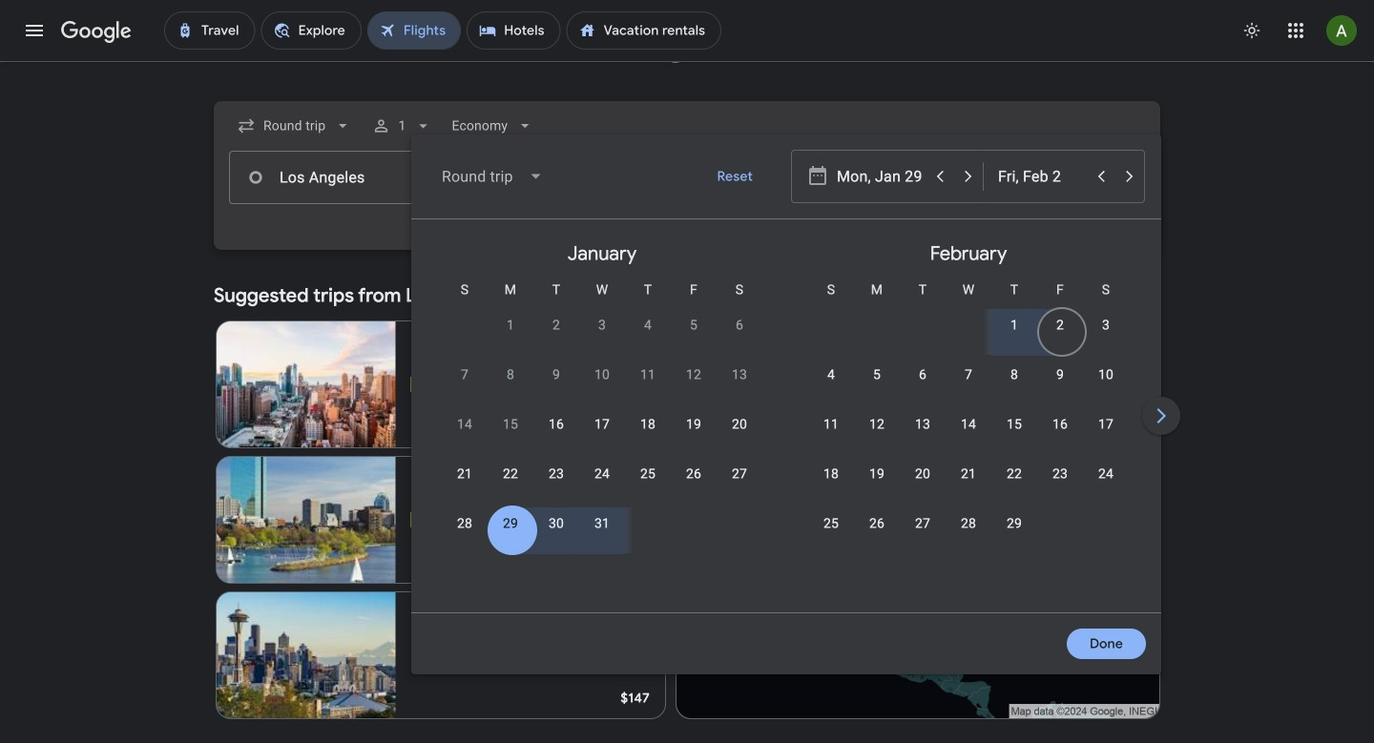 Task type: describe. For each thing, give the bounding box(es) containing it.
sun, feb 25 element
[[824, 514, 839, 534]]

wed, feb 7 element
[[965, 366, 973, 385]]

sun, feb 18 element
[[824, 465, 839, 484]]

tue, jan 2 element
[[553, 316, 560, 335]]

mon, feb 26 element
[[869, 514, 885, 534]]

mon, jan 29, departure date. element
[[503, 514, 518, 534]]

mon, jan 15 element
[[503, 415, 518, 434]]

sat, feb 17 element
[[1098, 415, 1114, 434]]

fri, jan 26 element
[[686, 465, 702, 484]]

sat, jan 27 element
[[732, 465, 747, 484]]

sat, jan 13 element
[[732, 366, 747, 385]]

Flight search field
[[199, 101, 1374, 675]]

fri, feb 16 element
[[1053, 415, 1068, 434]]

145 US dollars text field
[[620, 419, 650, 436]]

2 row group from the left
[[785, 227, 1152, 605]]

fri, jan 5 element
[[690, 316, 698, 335]]

sun, jan 14 element
[[457, 415, 472, 434]]

3 row group from the left
[[1152, 227, 1374, 605]]

sun, jan 21 element
[[457, 465, 472, 484]]

wed, feb 28 element
[[961, 514, 976, 534]]

mon, feb 19 element
[[869, 465, 885, 484]]

row up wed, jan 10 element
[[488, 300, 763, 362]]

thu, jan 11 element
[[640, 366, 656, 385]]

tue, jan 30 element
[[549, 514, 564, 534]]

mon, jan 1 element
[[507, 316, 514, 335]]

wed, jan 24 element
[[595, 465, 610, 484]]

row down tue, feb 20 element
[[808, 506, 1037, 560]]

fri, jan 19 element
[[686, 415, 702, 434]]

row up wed, feb 21 element
[[808, 407, 1129, 461]]

tue, jan 16 element
[[549, 415, 564, 434]]

fri, feb 23 element
[[1053, 465, 1068, 484]]

thu, feb 15 element
[[1007, 415, 1022, 434]]

row up wed, jan 17 element
[[442, 357, 763, 411]]

sun, jan 28 element
[[457, 514, 472, 534]]

fri, feb 2, return date. element
[[1056, 316, 1064, 335]]

thu, feb 8 element
[[1011, 366, 1018, 385]]

sat, feb 24 element
[[1098, 465, 1114, 484]]

thu, jan 25 element
[[640, 465, 656, 484]]

sat, feb 10 element
[[1098, 366, 1114, 385]]

tue, jan 9 element
[[553, 366, 560, 385]]

wed, jan 31 element
[[595, 514, 610, 534]]

mon, feb 12 element
[[869, 415, 885, 434]]



Task type: locate. For each thing, give the bounding box(es) containing it.
row up wed, jan 31 element
[[442, 456, 763, 511]]

row
[[488, 300, 763, 362], [992, 300, 1129, 362], [442, 357, 763, 411], [808, 357, 1129, 411], [442, 407, 763, 461], [808, 407, 1129, 461], [442, 456, 763, 511], [808, 456, 1129, 511], [442, 506, 625, 560], [808, 506, 1037, 560]]

thu, jan 18 element
[[640, 415, 656, 434]]

row up fri, feb 9 element at the right of page
[[992, 300, 1129, 362]]

tue, feb 13 element
[[915, 415, 931, 434]]

spirit image
[[411, 377, 426, 392]]

fri, jan 12 element
[[686, 366, 702, 385]]

thu, feb 22 element
[[1007, 465, 1022, 484]]

Departure text field
[[837, 151, 925, 202], [836, 152, 968, 203]]

sun, feb 4 element
[[827, 366, 835, 385]]

None field
[[229, 109, 360, 143], [444, 109, 542, 143], [427, 154, 559, 199], [229, 109, 360, 143], [444, 109, 542, 143], [427, 154, 559, 199]]

grid
[[419, 227, 1374, 624]]

thu, feb 1 element
[[1011, 316, 1018, 335]]

main menu image
[[23, 19, 46, 42]]

tue, feb 6 element
[[919, 366, 927, 385]]

fri, feb 9 element
[[1056, 366, 1064, 385]]

none text field inside flight search box
[[229, 151, 498, 204]]

176 US dollars text field
[[622, 554, 650, 572]]

suggested trips from los angeles region
[[214, 273, 1161, 727]]

mon, jan 22 element
[[503, 465, 518, 484]]

1 row group from the left
[[419, 227, 785, 605]]

row group
[[419, 227, 785, 605], [785, 227, 1152, 605], [1152, 227, 1374, 605]]

mon, feb 5 element
[[873, 366, 881, 385]]

mon, jan 8 element
[[507, 366, 514, 385]]

sat, jan 20 element
[[732, 415, 747, 434]]

tue, feb 20 element
[[915, 465, 931, 484]]

tue, jan 23 element
[[549, 465, 564, 484]]

sat, feb 3 element
[[1102, 316, 1110, 335]]

row up wed, feb 14 element
[[808, 357, 1129, 411]]

sat, jan 6 element
[[736, 316, 743, 335]]

wed, feb 21 element
[[961, 465, 976, 484]]

change appearance image
[[1229, 8, 1275, 53]]

Return text field
[[998, 151, 1086, 202], [997, 152, 1129, 203]]

sun, feb 11 element
[[824, 415, 839, 434]]

sun, jan 7 element
[[461, 366, 469, 385]]

row down tue, jan 23 element
[[442, 506, 625, 560]]

wed, feb 14 element
[[961, 415, 976, 434]]

spirit image
[[411, 513, 426, 528]]

None text field
[[229, 151, 498, 204]]

wed, jan 3 element
[[598, 316, 606, 335]]

thu, jan 4 element
[[644, 316, 652, 335]]

wed, jan 10 element
[[595, 366, 610, 385]]

wed, jan 17 element
[[595, 415, 610, 434]]

tue, feb 27 element
[[915, 514, 931, 534]]

thu, feb 29 element
[[1007, 514, 1022, 534]]

row up wed, feb 28 'element' on the right bottom of the page
[[808, 456, 1129, 511]]

row up wed, jan 24 'element'
[[442, 407, 763, 461]]

 image
[[476, 511, 480, 530]]

grid inside flight search box
[[419, 227, 1374, 624]]

147 US dollars text field
[[621, 690, 650, 707]]

next image
[[1139, 393, 1184, 439]]



Task type: vqa. For each thing, say whether or not it's contained in the screenshot.
FRI, FEB 2, RETURN DATE. Element
yes



